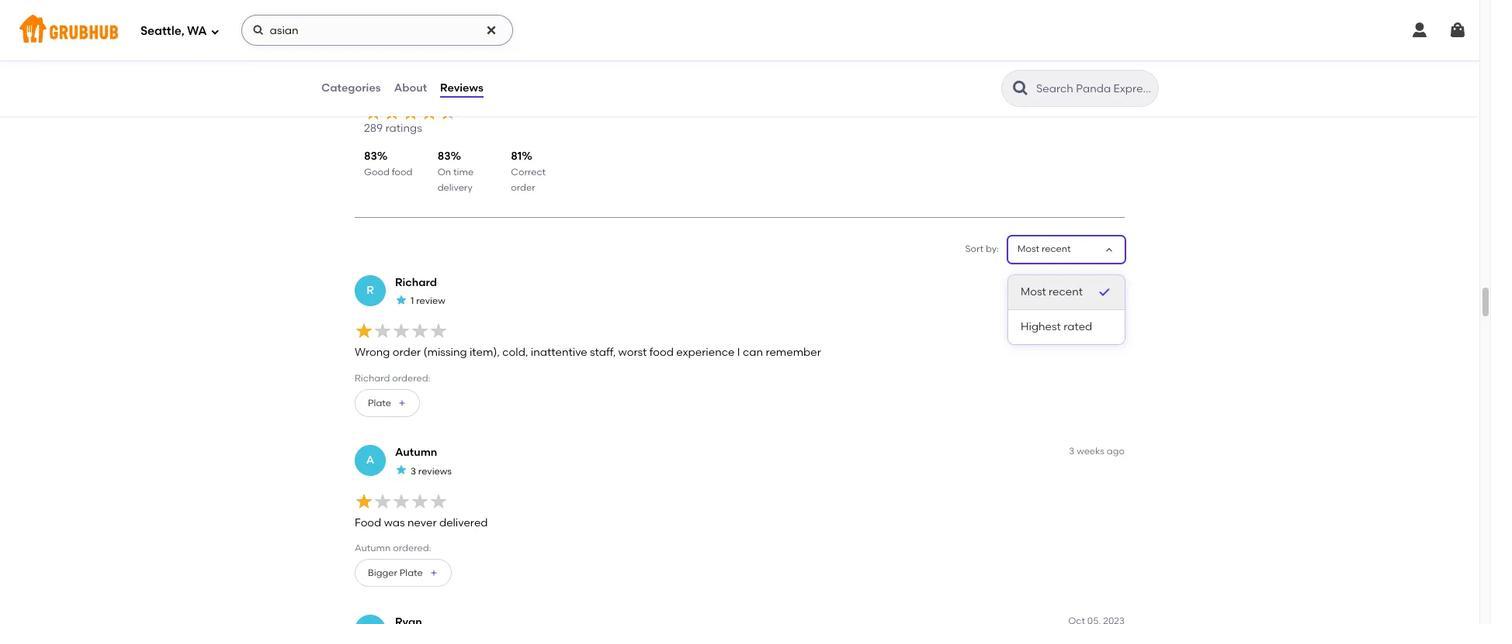 Task type: locate. For each thing, give the bounding box(es) containing it.
2 ago from the top
[[1107, 446, 1125, 457]]

2 83 from the left
[[438, 150, 451, 163]]

1 vertical spatial richard
[[355, 373, 390, 384]]

seattle,
[[140, 24, 184, 38]]

plus icon image inside bigger plate "button"
[[429, 569, 438, 578]]

on
[[438, 167, 451, 178]]

0 vertical spatial plus icon image
[[397, 399, 407, 408]]

i
[[737, 347, 740, 360]]

1 ago from the top
[[1107, 276, 1125, 287]]

ordered:
[[392, 373, 430, 384], [393, 543, 431, 554]]

star icon image left 1
[[395, 294, 408, 307]]

autumn down food
[[355, 543, 391, 554]]

83 up "on"
[[438, 150, 451, 163]]

svg image
[[1410, 21, 1429, 40], [1448, 21, 1467, 40], [210, 27, 219, 36]]

express
[[543, 78, 616, 101]]

most recent up 2
[[1018, 244, 1071, 255]]

svg image right wa
[[252, 24, 264, 36]]

0 vertical spatial ordered:
[[392, 373, 430, 384]]

panda
[[477, 78, 539, 101]]

most recent up highest rated
[[1021, 286, 1083, 299]]

0 vertical spatial order
[[511, 183, 535, 193]]

1 vertical spatial ago
[[1107, 446, 1125, 457]]

83 for 83 on time delivery
[[438, 150, 451, 163]]

sort by:
[[965, 244, 999, 255]]

plate
[[368, 398, 391, 409], [400, 568, 423, 579]]

autumn up 3 reviews
[[395, 446, 437, 460]]

0 horizontal spatial order
[[393, 347, 421, 360]]

experience
[[676, 347, 735, 360]]

3 weeks ago
[[1069, 446, 1125, 457]]

for
[[446, 78, 472, 101]]

ago for food was never delivered
[[1107, 446, 1125, 457]]

1 horizontal spatial svg image
[[485, 24, 497, 36]]

1 horizontal spatial 83
[[438, 150, 451, 163]]

0 vertical spatial ago
[[1107, 276, 1125, 287]]

autumn for autumn
[[395, 446, 437, 460]]

1 star icon image from the top
[[395, 294, 408, 307]]

plus icon image
[[397, 399, 407, 408], [429, 569, 438, 578]]

1 vertical spatial ordered:
[[393, 543, 431, 554]]

81 correct order
[[511, 150, 546, 193]]

caret down icon image
[[1103, 244, 1115, 256]]

richard down wrong
[[355, 373, 390, 384]]

ago for wrong order (missing item), cold, inattentive staff, worst food experience i can remember
[[1107, 276, 1125, 287]]

most
[[1018, 244, 1039, 255], [1021, 286, 1046, 299]]

0 horizontal spatial 83
[[364, 150, 377, 163]]

food right worst
[[649, 347, 674, 360]]

main navigation navigation
[[0, 0, 1479, 61]]

recent up highest rated
[[1049, 286, 1083, 299]]

bigger plate
[[368, 568, 423, 579]]

83 up good
[[364, 150, 377, 163]]

2 svg image from the left
[[485, 24, 497, 36]]

reviews
[[364, 78, 441, 101], [440, 81, 483, 95]]

about button
[[393, 61, 428, 116]]

ordered: up plate button
[[392, 373, 430, 384]]

1 horizontal spatial richard
[[395, 276, 437, 289]]

0 vertical spatial recent
[[1042, 244, 1071, 255]]

3 reviews
[[411, 466, 452, 477]]

3
[[1069, 446, 1074, 457], [411, 466, 416, 477]]

star icon image left 3 reviews
[[395, 464, 408, 477]]

by:
[[986, 244, 999, 255]]

1 horizontal spatial plate
[[400, 568, 423, 579]]

plate inside plate button
[[368, 398, 391, 409]]

most recent
[[1018, 244, 1071, 255], [1021, 286, 1083, 299]]

bigger plate button
[[355, 560, 452, 588]]

1 vertical spatial most
[[1021, 286, 1046, 299]]

recent
[[1042, 244, 1071, 255], [1049, 286, 1083, 299]]

1 vertical spatial weeks
[[1077, 446, 1105, 457]]

1 vertical spatial food
[[649, 347, 674, 360]]

1 vertical spatial order
[[393, 347, 421, 360]]

83
[[364, 150, 377, 163], [438, 150, 451, 163]]

plus icon image inside plate button
[[397, 399, 407, 408]]

highest
[[1021, 321, 1061, 334]]

1 weeks from the top
[[1077, 276, 1105, 287]]

time
[[453, 167, 474, 178]]

1 horizontal spatial order
[[511, 183, 535, 193]]

plus icon image right bigger plate
[[429, 569, 438, 578]]

83 inside 83 on time delivery
[[438, 150, 451, 163]]

richard
[[395, 276, 437, 289], [355, 373, 390, 384]]

bigger
[[368, 568, 397, 579]]

1 83 from the left
[[364, 150, 377, 163]]

wa
[[187, 24, 207, 38]]

2 weeks from the top
[[1077, 446, 1105, 457]]

food
[[355, 517, 381, 530]]

0 vertical spatial food
[[392, 167, 412, 178]]

2 star icon image from the top
[[395, 464, 408, 477]]

1 vertical spatial plate
[[400, 568, 423, 579]]

weeks for food was never delivered
[[1077, 446, 1105, 457]]

star icon image
[[395, 294, 408, 307], [395, 464, 408, 477]]

1 horizontal spatial 3
[[1069, 446, 1074, 457]]

1 vertical spatial star icon image
[[395, 464, 408, 477]]

plate down richard ordered:
[[368, 398, 391, 409]]

categories
[[321, 81, 381, 95]]

food right good
[[392, 167, 412, 178]]

0 vertical spatial most recent
[[1018, 244, 1071, 255]]

1 vertical spatial plus icon image
[[429, 569, 438, 578]]

1 vertical spatial most recent
[[1021, 286, 1083, 299]]

sort
[[965, 244, 984, 255]]

cold,
[[502, 347, 528, 360]]

plus icon image down richard ordered:
[[397, 399, 407, 408]]

0 horizontal spatial svg image
[[252, 24, 264, 36]]

plate button
[[355, 390, 420, 418]]

0 horizontal spatial plus icon image
[[397, 399, 407, 408]]

0 vertical spatial plate
[[368, 398, 391, 409]]

svg image up reviews for panda express
[[485, 24, 497, 36]]

review
[[416, 296, 445, 307]]

0 horizontal spatial richard
[[355, 373, 390, 384]]

richard ordered:
[[355, 373, 430, 384]]

reviews inside 'button'
[[440, 81, 483, 95]]

0 horizontal spatial food
[[392, 167, 412, 178]]

recent up 2
[[1042, 244, 1071, 255]]

reviews up ratings
[[364, 78, 441, 101]]

1 svg image from the left
[[252, 24, 264, 36]]

svg image
[[252, 24, 264, 36], [485, 24, 497, 36]]

staff,
[[590, 347, 616, 360]]

0 vertical spatial 3
[[1069, 446, 1074, 457]]

ago
[[1107, 276, 1125, 287], [1107, 446, 1125, 457]]

autumn  ordered:
[[355, 543, 431, 554]]

food was never delivered
[[355, 517, 488, 530]]

weeks for wrong order (missing item), cold, inattentive staff, worst food experience i can remember
[[1077, 276, 1105, 287]]

reviews right about on the left top of the page
[[440, 81, 483, 95]]

Search for food, convenience, alcohol... search field
[[241, 15, 513, 46]]

0 vertical spatial star icon image
[[395, 294, 408, 307]]

1 vertical spatial 3
[[411, 466, 416, 477]]

worst
[[618, 347, 647, 360]]

order up richard ordered:
[[393, 347, 421, 360]]

83 inside 83 good food
[[364, 150, 377, 163]]

food inside 83 good food
[[392, 167, 412, 178]]

0 vertical spatial weeks
[[1077, 276, 1105, 287]]

3 for 3 reviews
[[411, 466, 416, 477]]

star icon image for autumn
[[395, 464, 408, 477]]

plate right bigger
[[400, 568, 423, 579]]

food
[[392, 167, 412, 178], [649, 347, 674, 360]]

1 vertical spatial autumn
[[355, 543, 391, 554]]

0 vertical spatial richard
[[395, 276, 437, 289]]

1 vertical spatial recent
[[1049, 286, 1083, 299]]

most up highest
[[1021, 286, 1046, 299]]

plus icon image for never
[[429, 569, 438, 578]]

order
[[511, 183, 535, 193], [393, 347, 421, 360]]

1 horizontal spatial svg image
[[1410, 21, 1429, 40]]

recent inside option
[[1049, 286, 1083, 299]]

0 horizontal spatial plate
[[368, 398, 391, 409]]

most right by:
[[1018, 244, 1039, 255]]

1 horizontal spatial plus icon image
[[429, 569, 438, 578]]

reviews
[[418, 466, 452, 477]]

plate inside bigger plate "button"
[[400, 568, 423, 579]]

0 vertical spatial autumn
[[395, 446, 437, 460]]

weeks
[[1077, 276, 1105, 287], [1077, 446, 1105, 457]]

1 horizontal spatial autumn
[[395, 446, 437, 460]]

ordered: up bigger plate "button"
[[393, 543, 431, 554]]

autumn
[[395, 446, 437, 460], [355, 543, 391, 554]]

order down correct
[[511, 183, 535, 193]]

0 horizontal spatial autumn
[[355, 543, 391, 554]]

0 horizontal spatial 3
[[411, 466, 416, 477]]

check icon image
[[1097, 285, 1112, 300]]

richard up 1
[[395, 276, 437, 289]]

0 vertical spatial most
[[1018, 244, 1039, 255]]

autumn for autumn  ordered:
[[355, 543, 391, 554]]



Task type: vqa. For each thing, say whether or not it's contained in the screenshot.
GRUBHUB PLUS FLAG LOGO for Grubhub+
no



Task type: describe. For each thing, give the bounding box(es) containing it.
good
[[364, 167, 390, 178]]

reviews for panda express
[[364, 78, 616, 101]]

wrong
[[355, 347, 390, 360]]

most recent inside option
[[1021, 286, 1083, 299]]

2 horizontal spatial svg image
[[1448, 21, 1467, 40]]

inattentive
[[531, 347, 587, 360]]

richard for richard ordered:
[[355, 373, 390, 384]]

richard for richard
[[395, 276, 437, 289]]

can
[[743, 347, 763, 360]]

ordered: for was
[[393, 543, 431, 554]]

most recent option
[[1008, 275, 1125, 311]]

2 weeks ago
[[1069, 276, 1125, 287]]

rated
[[1064, 321, 1092, 334]]

correct
[[511, 167, 546, 178]]

never
[[407, 517, 437, 530]]

reviews for reviews for panda express
[[364, 78, 441, 101]]

2
[[1069, 276, 1074, 287]]

delivery
[[438, 183, 472, 193]]

categories button
[[321, 61, 382, 116]]

highest rated
[[1021, 321, 1092, 334]]

search icon image
[[1011, 79, 1030, 98]]

r
[[367, 284, 374, 297]]

delivered
[[439, 517, 488, 530]]

3 for 3 weeks ago
[[1069, 446, 1074, 457]]

(missing
[[424, 347, 467, 360]]

most inside field
[[1018, 244, 1039, 255]]

83 on time delivery
[[438, 150, 474, 193]]

289 ratings
[[364, 122, 422, 135]]

0 horizontal spatial svg image
[[210, 27, 219, 36]]

1 review
[[411, 296, 445, 307]]

Search Panda Express search field
[[1035, 82, 1153, 96]]

83 good food
[[364, 150, 412, 178]]

about
[[394, 81, 427, 95]]

81
[[511, 150, 522, 163]]

star icon image for richard
[[395, 294, 408, 307]]

wrong order (missing item), cold, inattentive staff, worst food experience i can remember
[[355, 347, 821, 360]]

item),
[[470, 347, 500, 360]]

was
[[384, 517, 405, 530]]

Sort by: field
[[1018, 243, 1071, 257]]

plus icon image for (missing
[[397, 399, 407, 408]]

seattle, wa
[[140, 24, 207, 38]]

1
[[411, 296, 414, 307]]

ratings
[[385, 122, 422, 135]]

order inside the 81 correct order
[[511, 183, 535, 193]]

reviews button
[[439, 61, 484, 116]]

83 for 83 good food
[[364, 150, 377, 163]]

a
[[366, 454, 374, 467]]

recent inside field
[[1042, 244, 1071, 255]]

1 horizontal spatial food
[[649, 347, 674, 360]]

most inside option
[[1021, 286, 1046, 299]]

ordered: for order
[[392, 373, 430, 384]]

reviews for reviews
[[440, 81, 483, 95]]

remember
[[766, 347, 821, 360]]

289
[[364, 122, 383, 135]]



